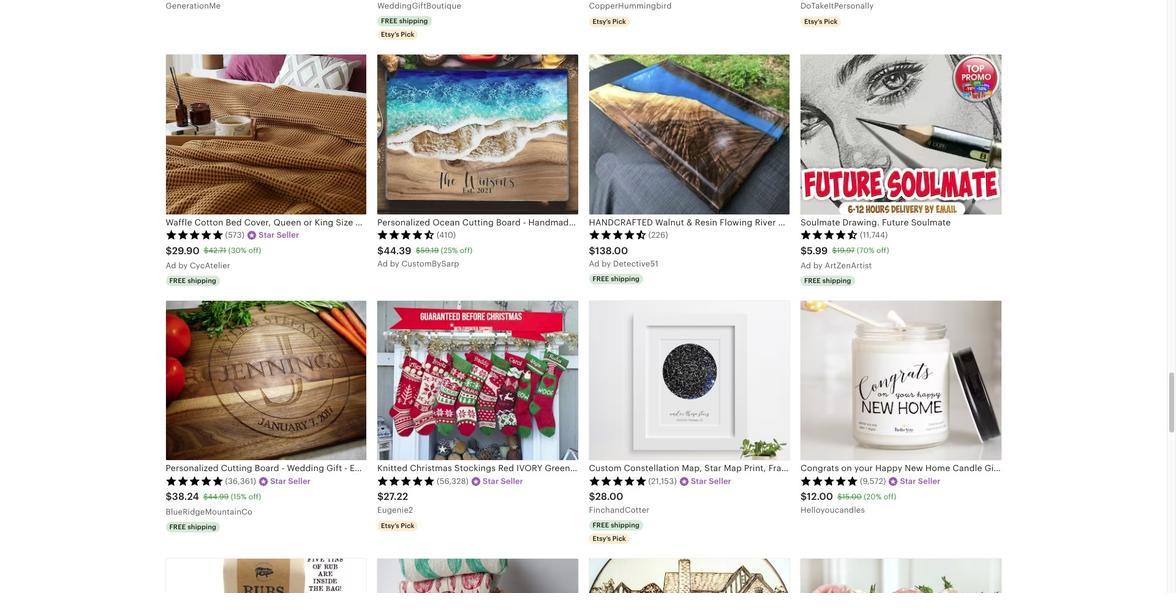 Task type: describe. For each thing, give the bounding box(es) containing it.
waffle
[[166, 217, 192, 227]]

$ 27.22 eugenie2
[[377, 491, 413, 515]]

drawing.
[[843, 217, 880, 227]]

custom house warming gift, personalized house ornament, christmas ornament, wood burning, new home, new house gift, real estate gift, couple image
[[589, 559, 790, 593]]

free shipping down finchandcotter
[[593, 521, 640, 529]]

seller right (21,153) at the bottom of page
[[709, 476, 732, 486]]

queen
[[274, 217, 301, 227]]

blueridgemountainco
[[166, 507, 253, 516]]

seller right (9,572)
[[918, 476, 941, 486]]

12.00
[[807, 491, 833, 503]]

etsy's down weddinggiftboutique
[[381, 31, 399, 38]]

star for 38.24
[[270, 476, 286, 486]]

(56,328)
[[437, 476, 469, 486]]

59.19
[[421, 247, 439, 255]]

(9,572)
[[860, 476, 886, 486]]

2 soulmate from the left
[[911, 217, 951, 227]]

copperhummingbird
[[589, 1, 672, 10]]

(36,361)
[[225, 476, 256, 486]]

d for 44.39
[[383, 259, 388, 269]]

free for 29.90
[[169, 277, 186, 285]]

4.5 out of 5 stars image for 5.99
[[801, 230, 858, 240]]

28.00
[[595, 491, 624, 503]]

(25%
[[441, 247, 458, 255]]

$ 5.99 $ 19.97 (70% off) a d b y artzenartist
[[801, 245, 889, 270]]

free shipping for 38.24
[[169, 523, 216, 531]]

etsy's down "dotakeitpersonally"
[[805, 18, 823, 25]]

(20%
[[864, 493, 882, 501]]

bedspread,
[[356, 217, 403, 227]]

a for 5.99
[[801, 261, 806, 270]]

star seller right (9,572)
[[900, 476, 941, 486]]

natural wooden vases for flowers and more - home decor - set of 3 image
[[801, 559, 1002, 593]]

dotakeitpersonally
[[801, 1, 874, 10]]

5 out of 5 stars image up 12.00
[[801, 476, 858, 486]]

handmade kitchen towels, hand printed kitchen towels, towel set, handprinted tea towel, choose your set of 3, hostess gift, zero waste image
[[377, 559, 578, 593]]

44.99
[[208, 493, 229, 501]]

free down finchandcotter
[[593, 521, 609, 529]]

etsy's down copperhummingbird
[[593, 18, 611, 25]]

free shipping for 5.99
[[805, 277, 852, 285]]

5 out of 5 stars image for 29.90
[[166, 230, 223, 240]]

19.97
[[837, 247, 855, 255]]

star seller for 29.90
[[259, 230, 299, 240]]

cycatelier
[[190, 261, 230, 270]]

off) for 5.99
[[877, 247, 889, 255]]

personalized cutting board - wedding gift - engagement - gifts for mom - custom cutting board - personalized kitchen - kitchen gift - fiance image
[[166, 301, 366, 460]]

seller for 29.90
[[277, 230, 299, 240]]

custombysarp
[[402, 259, 459, 269]]

b for 44.39
[[390, 259, 395, 269]]

b inside "$ 138.00 a d b y detective51"
[[602, 259, 607, 269]]

pick down weddinggiftboutique
[[401, 31, 415, 38]]

etsy's down the eugenie2
[[381, 522, 399, 529]]

generationme
[[166, 1, 221, 10]]

free shipping for 138.00
[[593, 275, 640, 283]]

$ inside "$ 138.00 a d b y detective51"
[[589, 245, 595, 256]]

size
[[336, 217, 353, 227]]

42.71
[[209, 247, 226, 255]]

shipping down weddinggiftboutique
[[399, 17, 428, 25]]

y for 44.39
[[395, 259, 400, 269]]

(30%
[[228, 247, 247, 255]]

pick down the eugenie2
[[401, 522, 415, 529]]

off) for 44.39
[[460, 247, 473, 255]]

b for 5.99
[[814, 261, 819, 270]]

27.22
[[384, 491, 408, 503]]

etsy's pick down copperhummingbird
[[593, 18, 626, 25]]

star right (21,153) at the bottom of page
[[691, 476, 707, 486]]

1 bed from the left
[[226, 217, 242, 227]]

shipping for 38.24
[[188, 523, 216, 531]]

off) for 12.00
[[884, 493, 897, 501]]

$ 28.00 finchandcotter
[[589, 491, 650, 515]]

star seller for 27.22
[[483, 476, 523, 486]]

(15%
[[231, 493, 247, 501]]

b for 29.90
[[178, 261, 184, 270]]

etsy's pick down finchandcotter
[[593, 535, 626, 542]]

(70%
[[857, 247, 875, 255]]

artzenartist
[[825, 261, 872, 270]]

$ 12.00 $ 15.00 (20% off) helloyoucandles
[[801, 491, 897, 515]]



Task type: vqa. For each thing, say whether or not it's contained in the screenshot.
MORE for 13.42
no



Task type: locate. For each thing, give the bounding box(es) containing it.
y for 5.99
[[819, 261, 823, 270]]

0 horizontal spatial 4.5 out of 5 stars image
[[377, 230, 435, 240]]

detective51
[[613, 259, 659, 269]]

d
[[383, 259, 388, 269], [595, 259, 600, 269], [171, 261, 176, 270], [806, 261, 811, 270]]

shipping down detective51
[[611, 275, 640, 283]]

free shipping
[[381, 17, 428, 25], [593, 275, 640, 283], [169, 277, 216, 285], [805, 277, 852, 285], [593, 521, 640, 529], [169, 523, 216, 531]]

off) inside $ 44.39 $ 59.19 (25% off) a d b y custombysarp
[[460, 247, 473, 255]]

shipping for 29.90
[[188, 277, 216, 285]]

y down 138.00
[[607, 259, 611, 269]]

off) right (15%
[[249, 493, 261, 501]]

seller
[[277, 230, 299, 240], [288, 476, 311, 486], [501, 476, 523, 486], [709, 476, 732, 486], [918, 476, 941, 486]]

b inside $ 5.99 $ 19.97 (70% off) a d b y artzenartist
[[814, 261, 819, 270]]

$ 44.39 $ 59.19 (25% off) a d b y custombysarp
[[377, 245, 473, 269]]

5 out of 5 stars image
[[166, 230, 223, 240], [166, 476, 223, 486], [377, 476, 435, 486], [589, 476, 647, 486], [801, 476, 858, 486]]

d inside $ 44.39 $ 59.19 (25% off) a d b y custombysarp
[[383, 259, 388, 269]]

y inside $ 29.90 $ 42.71 (30% off) a d b y cycatelier
[[183, 261, 188, 270]]

free down 138.00
[[593, 275, 609, 283]]

star for 27.22
[[483, 476, 499, 486]]

5 out of 5 stars image for 27.22
[[377, 476, 435, 486]]

free shipping down blueridgemountainco
[[169, 523, 216, 531]]

2 bed from the left
[[425, 217, 441, 227]]

4.5 out of 5 stars image up 5.99
[[801, 230, 858, 240]]

free for 38.24
[[169, 523, 186, 531]]

38.24
[[172, 491, 199, 503]]

b inside $ 29.90 $ 42.71 (30% off) a d b y cycatelier
[[178, 261, 184, 270]]

off) right (30%
[[249, 247, 261, 255]]

b
[[390, 259, 395, 269], [602, 259, 607, 269], [178, 261, 184, 270], [814, 261, 819, 270]]

shipping down the "cycatelier"
[[188, 277, 216, 285]]

d inside $ 5.99 $ 19.97 (70% off) a d b y artzenartist
[[806, 261, 811, 270]]

(11,744)
[[860, 230, 888, 240]]

29.90
[[172, 245, 200, 256]]

seller for 27.22
[[501, 476, 523, 486]]

star
[[259, 230, 275, 240], [270, 476, 286, 486], [483, 476, 499, 486], [691, 476, 707, 486], [900, 476, 916, 486]]

a for 44.39
[[377, 259, 383, 269]]

d for 29.90
[[171, 261, 176, 270]]

star right (9,572)
[[900, 476, 916, 486]]

personalized ocean cutting board - handmade tempered glass charcuterie board - wedding or engagement gift - decorative kitchen serving board image
[[377, 55, 578, 214]]

star seller right (21,153) at the bottom of page
[[691, 476, 732, 486]]

soulmate drawing. future soulmate
[[801, 217, 951, 227]]

y inside "$ 138.00 a d b y detective51"
[[607, 259, 611, 269]]

off) for 29.90
[[249, 247, 261, 255]]

soulmate drawing. future soulmate image
[[801, 55, 1002, 214]]

shipping down artzenartist
[[823, 277, 852, 285]]

d inside "$ 138.00 a d b y detective51"
[[595, 259, 600, 269]]

d inside $ 29.90 $ 42.71 (30% off) a d b y cycatelier
[[171, 261, 176, 270]]

4.5 out of 5 stars image
[[377, 230, 435, 240], [589, 230, 647, 240], [801, 230, 858, 240]]

off) inside $ 38.24 $ 44.99 (15% off) blueridgemountainco
[[249, 493, 261, 501]]

pick down "dotakeitpersonally"
[[824, 18, 838, 25]]

b inside $ 44.39 $ 59.19 (25% off) a d b y custombysarp
[[390, 259, 395, 269]]

waffle cotton bed cover, queen or king size bedspread, soft bed throw image
[[166, 55, 366, 214]]

5 out of 5 stars image for 38.24
[[166, 476, 223, 486]]

a inside $ 5.99 $ 19.97 (70% off) a d b y artzenartist
[[801, 261, 806, 270]]

y inside $ 44.39 $ 59.19 (25% off) a d b y custombysarp
[[395, 259, 400, 269]]

(410)
[[437, 230, 456, 240]]

a
[[377, 259, 383, 269], [589, 259, 595, 269], [166, 261, 171, 270], [801, 261, 806, 270]]

star seller right "(36,361)"
[[270, 476, 311, 486]]

free
[[381, 17, 398, 25], [593, 275, 609, 283], [169, 277, 186, 285], [805, 277, 821, 285], [593, 521, 609, 529], [169, 523, 186, 531]]

$ 29.90 $ 42.71 (30% off) a d b y cycatelier
[[166, 245, 261, 270]]

off)
[[249, 247, 261, 255], [460, 247, 473, 255], [877, 247, 889, 255], [249, 493, 261, 501], [884, 493, 897, 501]]

seller right (56,328)
[[501, 476, 523, 486]]

5 out of 5 stars image up 28.00
[[589, 476, 647, 486]]

pick
[[613, 18, 626, 25], [824, 18, 838, 25], [401, 31, 415, 38], [401, 522, 415, 529], [613, 535, 626, 542]]

free shipping for 29.90
[[169, 277, 216, 285]]

knitted christmas stockings red ivory green fun snowflake family with pets cat mouse meow and dog bone woof knit personalized embroidered image
[[377, 301, 578, 460]]

2 4.5 out of 5 stars image from the left
[[589, 230, 647, 240]]

pick down copperhummingbird
[[613, 18, 626, 25]]

0 horizontal spatial soulmate
[[801, 217, 841, 227]]

shipping
[[399, 17, 428, 25], [611, 275, 640, 283], [188, 277, 216, 285], [823, 277, 852, 285], [611, 521, 640, 529], [188, 523, 216, 531]]

cotton
[[195, 217, 223, 227]]

b down "44.39"
[[390, 259, 395, 269]]

d down 29.90
[[171, 261, 176, 270]]

etsy's pick
[[593, 18, 626, 25], [805, 18, 838, 25], [381, 31, 415, 38], [381, 522, 415, 529], [593, 535, 626, 542]]

$ inside $ 28.00 finchandcotter
[[589, 491, 595, 503]]

congrats on your happy new home candle gift - housewarming gift | relocation gift | moving gift | new home gift | hostess gift | soy candle image
[[801, 301, 1002, 460]]

3 4.5 out of 5 stars image from the left
[[801, 230, 858, 240]]

shipping for 5.99
[[823, 277, 852, 285]]

a inside "$ 138.00 a d b y detective51"
[[589, 259, 595, 269]]

$
[[166, 245, 172, 256], [377, 245, 384, 256], [589, 245, 595, 256], [801, 245, 807, 256], [204, 247, 209, 255], [416, 247, 421, 255], [832, 247, 837, 255], [166, 491, 172, 503], [377, 491, 384, 503], [589, 491, 595, 503], [801, 491, 807, 503], [203, 493, 208, 501], [838, 493, 843, 501]]

finchandcotter
[[589, 505, 650, 515]]

free shipping down weddinggiftboutique
[[381, 17, 428, 25]]

44.39
[[384, 245, 412, 256]]

soulmate right future
[[911, 217, 951, 227]]

etsy's pick down the eugenie2
[[381, 522, 415, 529]]

shipping down finchandcotter
[[611, 521, 640, 529]]

free for 138.00
[[593, 275, 609, 283]]

b down 138.00
[[602, 259, 607, 269]]

y down 29.90
[[183, 261, 188, 270]]

free for 5.99
[[805, 277, 821, 285]]

soulmate up 5.99
[[801, 217, 841, 227]]

1 soulmate from the left
[[801, 217, 841, 227]]

star down cover,
[[259, 230, 275, 240]]

a left artzenartist
[[801, 261, 806, 270]]

shipping down blueridgemountainco
[[188, 523, 216, 531]]

etsy's down finchandcotter
[[593, 535, 611, 542]]

5 out of 5 stars image up 38.24
[[166, 476, 223, 486]]

off) for 38.24
[[249, 493, 261, 501]]

15.00
[[843, 493, 862, 501]]

138.00
[[595, 245, 628, 256]]

weddinggiftboutique
[[377, 1, 461, 10]]

(21,153)
[[649, 476, 677, 486]]

future
[[882, 217, 909, 227]]

star seller
[[259, 230, 299, 240], [270, 476, 311, 486], [483, 476, 523, 486], [691, 476, 732, 486], [900, 476, 941, 486]]

or
[[304, 217, 313, 227]]

d down 5.99
[[806, 261, 811, 270]]

bed up (573)
[[226, 217, 242, 227]]

4.5 out of 5 stars image for 44.39
[[377, 230, 435, 240]]

waffle cotton bed cover, queen or king size bedspread, soft bed throw
[[166, 217, 469, 227]]

star seller right (56,328)
[[483, 476, 523, 486]]

etsy's
[[593, 18, 611, 25], [805, 18, 823, 25], [381, 31, 399, 38], [381, 522, 399, 529], [593, 535, 611, 542]]

seller right "(36,361)"
[[288, 476, 311, 486]]

free down 5.99
[[805, 277, 821, 285]]

a left the "cycatelier"
[[166, 261, 171, 270]]

off) inside $ 29.90 $ 42.71 (30% off) a d b y cycatelier
[[249, 247, 261, 255]]

throw
[[443, 217, 469, 227]]

5 out of 5 stars image up 27.22
[[377, 476, 435, 486]]

king
[[315, 217, 334, 227]]

star right (56,328)
[[483, 476, 499, 486]]

free shipping down artzenartist
[[805, 277, 852, 285]]

4.5 out of 5 stars image up 138.00
[[589, 230, 647, 240]]

off) inside $ 5.99 $ 19.97 (70% off) a d b y artzenartist
[[877, 247, 889, 255]]

$ 138.00 a d b y detective51
[[589, 245, 659, 269]]

off) inside $ 12.00 $ 15.00 (20% off) helloyoucandles
[[884, 493, 897, 501]]

free down weddinggiftboutique
[[381, 17, 398, 25]]

seller for 38.24
[[288, 476, 311, 486]]

b down 29.90
[[178, 261, 184, 270]]

5.99
[[807, 245, 828, 256]]

a inside $ 44.39 $ 59.19 (25% off) a d b y custombysarp
[[377, 259, 383, 269]]

soulmate
[[801, 217, 841, 227], [911, 217, 951, 227]]

5 out of 5 stars image up 29.90
[[166, 230, 223, 240]]

free down 29.90
[[169, 277, 186, 285]]

b down 5.99
[[814, 261, 819, 270]]

etsy's pick down weddinggiftboutique
[[381, 31, 415, 38]]

gusto's rubs of the south - excellent barbecue sampler gift set - bbq and grilling spices and rubs image
[[166, 559, 366, 593]]

free down 38.24
[[169, 523, 186, 531]]

y inside $ 5.99 $ 19.97 (70% off) a d b y artzenartist
[[819, 261, 823, 270]]

1 4.5 out of 5 stars image from the left
[[377, 230, 435, 240]]

free shipping down the "cycatelier"
[[169, 277, 216, 285]]

d down 138.00
[[595, 259, 600, 269]]

d for 5.99
[[806, 261, 811, 270]]

bed
[[226, 217, 242, 227], [425, 217, 441, 227]]

(573)
[[225, 230, 245, 240]]

y down "44.39"
[[395, 259, 400, 269]]

star right "(36,361)"
[[270, 476, 286, 486]]

y down 5.99
[[819, 261, 823, 270]]

star seller for 38.24
[[270, 476, 311, 486]]

seller down queen
[[277, 230, 299, 240]]

free shipping down "$ 138.00 a d b y detective51"
[[593, 275, 640, 283]]

star for 29.90
[[259, 230, 275, 240]]

y for 29.90
[[183, 261, 188, 270]]

$ 38.24 $ 44.99 (15% off) blueridgemountainco
[[166, 491, 261, 516]]

1 horizontal spatial soulmate
[[911, 217, 951, 227]]

etsy's pick down "dotakeitpersonally"
[[805, 18, 838, 25]]

y
[[395, 259, 400, 269], [607, 259, 611, 269], [183, 261, 188, 270], [819, 261, 823, 270]]

d down "44.39"
[[383, 259, 388, 269]]

a down bedspread,
[[377, 259, 383, 269]]

helloyoucandles
[[801, 505, 865, 515]]

eugenie2
[[377, 505, 413, 515]]

(226)
[[649, 230, 668, 240]]

off) right (70%
[[877, 247, 889, 255]]

2 horizontal spatial 4.5 out of 5 stars image
[[801, 230, 858, 240]]

1 horizontal spatial 4.5 out of 5 stars image
[[589, 230, 647, 240]]

0 horizontal spatial bed
[[226, 217, 242, 227]]

shipping for 138.00
[[611, 275, 640, 283]]

a for 29.90
[[166, 261, 171, 270]]

pick down finchandcotter
[[613, 535, 626, 542]]

off) right (20%
[[884, 493, 897, 501]]

soft
[[405, 217, 423, 227]]

custom constellation map, star map print, frames available, star map art, constellation map baby, wedding gift couple, anniversary gift image
[[589, 301, 790, 460]]

a left detective51
[[589, 259, 595, 269]]

1 horizontal spatial bed
[[425, 217, 441, 227]]

off) right (25%
[[460, 247, 473, 255]]

$ inside the $ 27.22 eugenie2
[[377, 491, 384, 503]]

bed up (410) at left top
[[425, 217, 441, 227]]

handcrafted walnut & resin flowing river cutting board 18x12" resin w/juice grooves new (engraving upgrade available) blue river image
[[589, 55, 790, 214]]

4.5 out of 5 stars image down soft
[[377, 230, 435, 240]]

star seller down queen
[[259, 230, 299, 240]]

cover,
[[244, 217, 271, 227]]

a inside $ 29.90 $ 42.71 (30% off) a d b y cycatelier
[[166, 261, 171, 270]]



